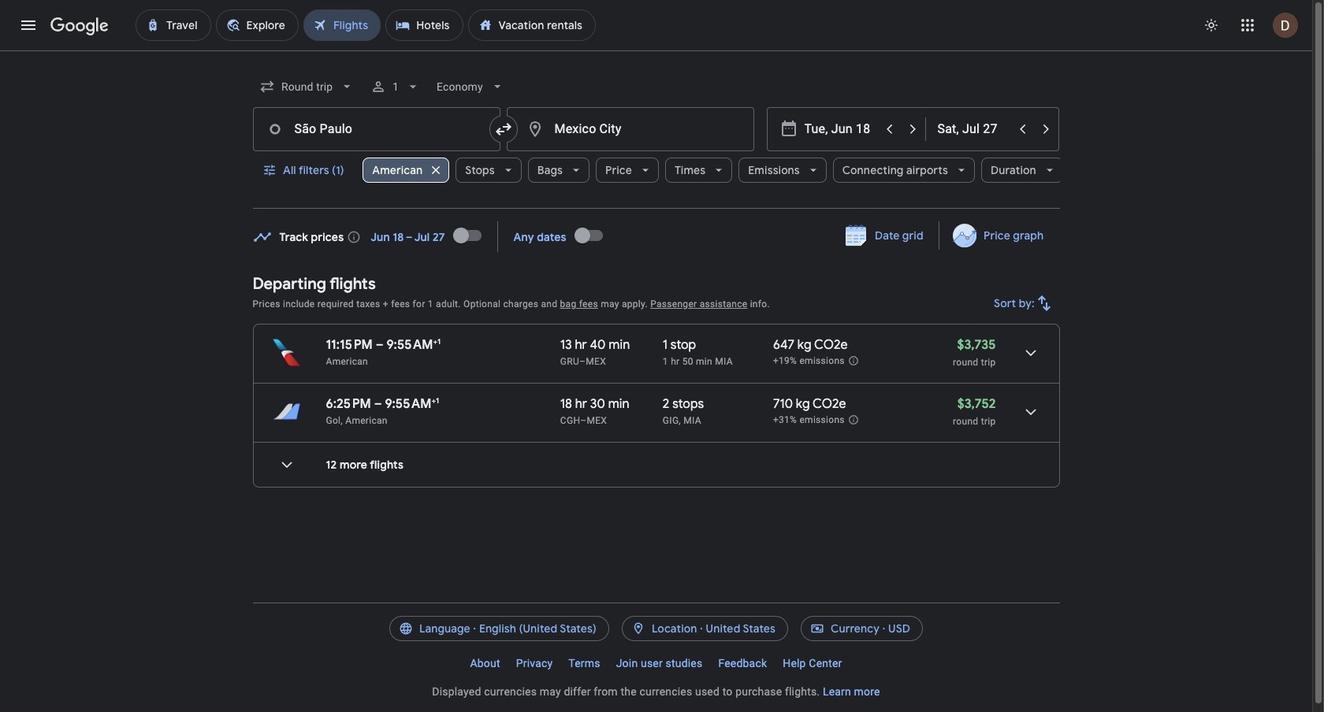 Task type: describe. For each thing, give the bounding box(es) containing it.
3752 US dollars text field
[[958, 397, 996, 412]]

flight details. leaves aeroporto internacional de são paulo-guarulhos at 11:15 pm on tuesday, june 18 and arrives at mexico city international airport at 9:55 am on wednesday, june 19. image
[[1012, 334, 1050, 372]]

loading results progress bar
[[0, 50, 1313, 54]]

Return text field
[[938, 108, 1011, 151]]

main menu image
[[19, 16, 38, 35]]

12 more flights image
[[268, 446, 306, 484]]

learn more about tracked prices image
[[347, 230, 361, 244]]

change appearance image
[[1193, 6, 1231, 44]]

layover (1 of 2) is a 3 hr 30 min layover at riogaleão - tom jobim international airport in rio de janeiro. layover (2 of 2) is a 1 hr 45 min layover at miami international airport in miami. element
[[663, 415, 766, 427]]

1 stop flight. element
[[663, 338, 697, 356]]

2 stops flight. element
[[663, 397, 704, 415]]

Where from? text field
[[253, 107, 500, 151]]



Task type: vqa. For each thing, say whether or not it's contained in the screenshot.
3752 us dollars text box
yes



Task type: locate. For each thing, give the bounding box(es) containing it.
total duration 13 hr 40 min. element
[[561, 338, 663, 356]]

leaves são paulo/congonhas airport at 6:25 pm on tuesday, june 18 and arrives at mexico city international airport at 9:55 am on wednesday, june 19. element
[[326, 396, 439, 412]]

arrival time: 9:55 am on  wednesday, june 19. text field right departure time: 11:15 pm. text field
[[387, 337, 441, 353]]

Where to? text field
[[507, 107, 754, 151]]

Departure text field
[[805, 108, 877, 151]]

3735 US dollars text field
[[958, 338, 996, 353]]

swap origin and destination. image
[[494, 120, 513, 139]]

arrival time: 9:55 am on  wednesday, june 19. text field for leaves são paulo/congonhas airport at 6:25 pm on tuesday, june 18 and arrives at mexico city international airport at 9:55 am on wednesday, june 19. element
[[385, 396, 439, 412]]

0 vertical spatial arrival time: 9:55 am on  wednesday, june 19. text field
[[387, 337, 441, 353]]

arrival time: 9:55 am on  wednesday, june 19. text field right departure time: 6:25 pm. text field
[[385, 396, 439, 412]]

Arrival time: 9:55 AM on  Wednesday, June 19. text field
[[387, 337, 441, 353], [385, 396, 439, 412]]

leaves aeroporto internacional de são paulo-guarulhos at 11:15 pm on tuesday, june 18 and arrives at mexico city international airport at 9:55 am on wednesday, june 19. element
[[326, 337, 441, 353]]

find the best price region
[[253, 216, 1060, 263]]

total duration 18 hr 30 min. element
[[561, 397, 663, 415]]

None search field
[[253, 68, 1064, 209]]

carbon emissions estimate: 647 kilograms. +19% emissions. learn more about this emissions estimate image
[[848, 356, 859, 367]]

main content
[[253, 216, 1060, 501]]

flight details. leaves são paulo/congonhas airport at 6:25 pm on tuesday, june 18 and arrives at mexico city international airport at 9:55 am on wednesday, june 19. image
[[1012, 394, 1050, 431]]

Departure time: 11:15 PM. text field
[[326, 338, 373, 353]]

carbon emissions estimate: 710 kilograms. +31% emissions. learn more about this emissions estimate image
[[848, 415, 859, 426]]

1 vertical spatial arrival time: 9:55 am on  wednesday, june 19. text field
[[385, 396, 439, 412]]

None field
[[253, 68, 361, 106], [430, 68, 511, 106], [253, 68, 361, 106], [430, 68, 511, 106]]

Departure time: 6:25 PM. text field
[[326, 397, 371, 412]]

arrival time: 9:55 am on  wednesday, june 19. text field for leaves aeroporto internacional de são paulo-guarulhos at 11:15 pm on tuesday, june 18 and arrives at mexico city international airport at 9:55 am on wednesday, june 19. element
[[387, 337, 441, 353]]



